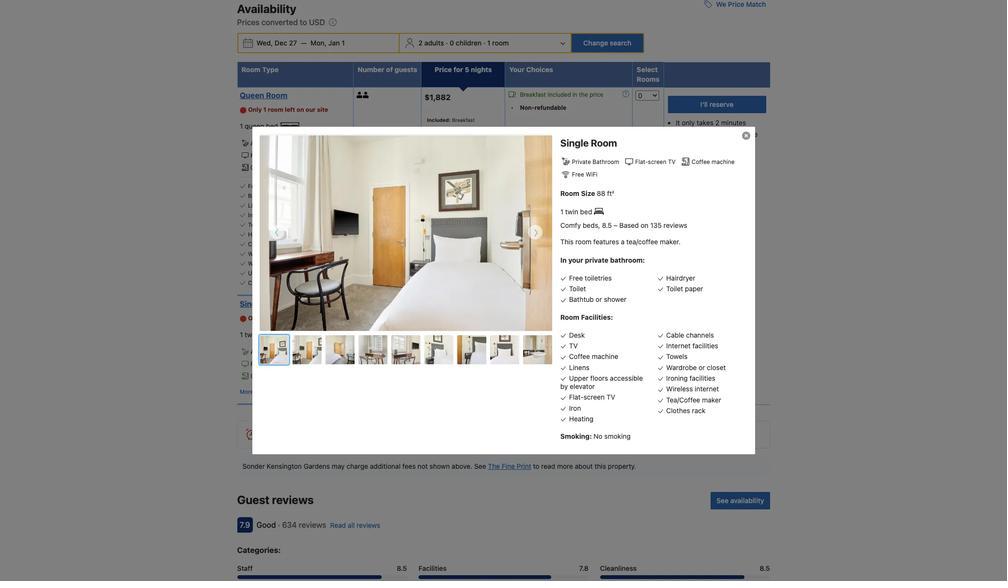 Task type: locate. For each thing, give the bounding box(es) containing it.
· right children
[[483, 39, 485, 47]]

bed right queen
[[266, 122, 278, 130]]

site left smoking
[[584, 430, 595, 439]]

flat-screen tv
[[250, 152, 291, 159], [635, 158, 675, 166], [250, 361, 291, 368], [569, 393, 615, 402]]

single inside dialog dialog
[[560, 137, 588, 148]]

bed image
[[594, 208, 604, 215], [273, 331, 283, 338]]

upper floors accessible by elevator
[[248, 270, 344, 277], [560, 374, 643, 391]]

0 horizontal spatial by
[[314, 270, 320, 277]]

free toiletries for linens
[[248, 183, 285, 190]]

left for queen room
[[285, 106, 295, 114]]

1 occupancy image from the top
[[357, 92, 363, 98]]

our for queen room
[[306, 106, 316, 114]]

only down the queen on the left top
[[248, 106, 262, 114]]

included: breakfast down "$1,882"
[[427, 117, 475, 123]]

0 vertical spatial free cancellation
[[520, 208, 570, 215]]

0 vertical spatial refundable
[[534, 104, 566, 112]]

our down single room link
[[306, 315, 316, 322]]

0 vertical spatial •
[[511, 104, 514, 112]]

• up photo of single room #8 on the bottom of the page
[[511, 313, 514, 320]]

before
[[572, 208, 589, 215], [572, 367, 589, 374]]

flat- up more
[[250, 361, 263, 368]]

select
[[637, 66, 658, 74]]

2023 left comfy
[[530, 217, 545, 224]]

0 horizontal spatial ironing facilities
[[305, 212, 348, 219]]

bathtub
[[248, 192, 269, 200], [569, 296, 594, 304]]

bed image up beds,
[[594, 208, 604, 215]]

0 horizontal spatial bathtub or shower
[[248, 192, 298, 200]]

site down single room link
[[317, 315, 328, 322]]

included: down "$1,882"
[[427, 117, 451, 123]]

photo of single room #1 image
[[259, 136, 552, 331], [260, 336, 289, 365]]

1 vertical spatial 2
[[715, 119, 719, 127]]

cancellation
[[534, 208, 570, 215], [534, 367, 570, 374]]

attached for single
[[250, 349, 275, 356]]

number
[[358, 66, 384, 74]]

non- down the your choices
[[520, 104, 534, 112]]

shown
[[430, 462, 450, 471]]

toiletries for toilet paper
[[584, 274, 612, 282]]

wireless inside dialog dialog
[[666, 385, 693, 393]]

tv
[[283, 152, 291, 159], [668, 158, 675, 166], [302, 202, 310, 209], [569, 342, 578, 350], [283, 361, 291, 368], [606, 393, 615, 402]]

photo of single room #5 image
[[391, 335, 420, 365]]

0 horizontal spatial shower
[[278, 192, 298, 200]]

0 vertical spatial attached
[[250, 140, 275, 147]]

1 more details on meals and payment options image from the top
[[623, 91, 629, 98]]

0 vertical spatial internet
[[273, 260, 294, 267]]

· left 634
[[278, 521, 280, 530]]

breakfast included in the price down choices
[[520, 91, 603, 98]]

2 occupancy image from the top
[[357, 196, 363, 202]]

cancellation down "photo of single room #9"
[[534, 367, 570, 374]]

attached for queen
[[250, 140, 275, 147]]

included: up photo of single room #6
[[427, 326, 451, 332]]

internet inside dialog dialog
[[694, 385, 719, 393]]

1 horizontal spatial accessible
[[610, 374, 643, 383]]

1 vertical spatial cable channels
[[666, 331, 714, 339]]

8.5 for staff
[[397, 565, 407, 573]]

about
[[575, 462, 593, 471]]

1 vertical spatial non-
[[520, 313, 534, 320]]

0 horizontal spatial accessible
[[284, 270, 312, 277]]

0 horizontal spatial toiletries
[[262, 183, 285, 190]]

2 vertical spatial included: breakfast
[[427, 326, 475, 332]]

1 free cancellation from the top
[[520, 208, 570, 215]]

our for single room
[[306, 315, 316, 322]]

breakfast included in the price
[[520, 91, 603, 98], [520, 195, 603, 202], [520, 300, 603, 307], [520, 354, 603, 361]]

2 attached bathroom from the top
[[250, 349, 303, 356]]

1 left from the top
[[285, 106, 295, 114]]

bathtub or shower for linens
[[248, 192, 298, 200]]

upper inside dialog dialog
[[569, 374, 588, 383]]

free toiletries inside dialog dialog
[[569, 274, 612, 282]]

type
[[262, 66, 279, 74]]

towels
[[309, 192, 328, 200], [666, 353, 687, 361]]

1 vertical spatial channels
[[686, 331, 714, 339]]

attached bathroom for queen room
[[250, 140, 303, 147]]

1 vertical spatial 1 twin bed
[[240, 331, 273, 339]]

elevator inside dialog dialog
[[570, 383, 595, 391]]

0 horizontal spatial 8.5
[[397, 565, 407, 573]]

3 included: from the top
[[427, 326, 451, 332]]

bathroom down 1 queen bed on the top of page
[[277, 140, 303, 147]]

included: breakfast down $2,091
[[427, 221, 475, 227]]

1 24, from the top
[[520, 217, 529, 224]]

0 vertical spatial december
[[591, 208, 619, 215]]

0 vertical spatial bathroom
[[277, 140, 303, 147]]

on inside dialog dialog
[[640, 221, 648, 229]]

non- up "photo of single room #9"
[[520, 313, 534, 320]]

to left read
[[533, 462, 539, 471]]

2 cancellation from the top
[[534, 367, 570, 374]]

1 horizontal spatial towels
[[666, 353, 687, 361]]

2 24, from the top
[[520, 376, 529, 383]]

floors inside upper floors accessible by elevator
[[590, 374, 608, 383]]

1 vertical spatial elevator
[[570, 383, 595, 391]]

0 vertical spatial see
[[474, 462, 486, 471]]

1 horizontal spatial single
[[560, 137, 588, 148]]

attached up more
[[250, 349, 275, 356]]

left down queen room link
[[285, 106, 295, 114]]

bathroom for single room
[[277, 349, 303, 356]]

1 included from the top
[[548, 91, 571, 98]]

1 horizontal spatial floors
[[590, 374, 608, 383]]

photo of single room #2 image
[[292, 335, 321, 365]]

0 vertical spatial ​
[[614, 313, 614, 321]]

1 vertical spatial only 1 room left on our site
[[248, 315, 328, 322]]

1 2023 from the top
[[530, 217, 545, 224]]

included: breakfast for $1,882
[[427, 117, 475, 123]]

room right children
[[492, 39, 509, 47]]

see left the on the bottom of page
[[474, 462, 486, 471]]

2 free cancellation from the top
[[520, 367, 570, 374]]

$1,403
[[425, 302, 451, 310]]

2023 down "photo of single room #9"
[[530, 376, 545, 383]]

1 horizontal spatial this
[[595, 462, 606, 471]]

free cancellation up comfy
[[520, 208, 570, 215]]

comfy beds, 8.5 –                       based on  135 reviews
[[560, 221, 687, 229]]

0 vertical spatial attached bathroom
[[250, 140, 303, 147]]

bed
[[266, 122, 278, 130], [580, 208, 592, 216], [260, 331, 272, 339]]

coffee down 1 queen bed on the top of page
[[250, 164, 269, 171]]

left down single room link
[[285, 315, 295, 322]]

24, down "photo of single room #9"
[[520, 376, 529, 383]]

price for 5 nights
[[435, 66, 492, 74]]

or
[[271, 192, 277, 200], [276, 250, 282, 258], [595, 296, 602, 304], [698, 364, 705, 372]]

converted
[[261, 18, 298, 27]]

1 refundable from the top
[[534, 104, 566, 112]]

all
[[348, 521, 355, 530]]

toiletries
[[262, 183, 285, 190], [584, 274, 612, 282]]

channels inside dialog dialog
[[686, 331, 714, 339]]

in
[[560, 256, 566, 264]]

facilities
[[271, 212, 293, 219], [325, 212, 348, 219], [692, 342, 718, 350], [689, 374, 715, 383]]

refundable
[[534, 104, 566, 112], [534, 313, 566, 320]]

in
[[573, 91, 577, 98], [573, 195, 577, 202], [573, 300, 577, 307], [573, 354, 577, 361]]

0 vertical spatial free toiletries
[[248, 183, 285, 190]]

0 horizontal spatial tea/coffee maker
[[248, 221, 296, 229]]

not
[[418, 462, 428, 471]]

1 vertical spatial our
[[306, 315, 316, 322]]

bathtub for toilet paper
[[569, 296, 594, 304]]

1 vertical spatial occupancy image
[[363, 196, 369, 202]]

desk inside dialog dialog
[[569, 331, 585, 339]]

internet facilities inside dialog dialog
[[666, 342, 718, 350]]

0 vertical spatial 1 twin bed
[[560, 208, 594, 216]]

1 horizontal spatial wardrobe or closet
[[666, 364, 726, 372]]

1 twin bed down single room link
[[240, 331, 273, 339]]

1 vertical spatial single room
[[240, 300, 286, 309]]

1 twin bed up comfy
[[560, 208, 594, 216]]

to left usd
[[300, 18, 307, 27]]

maker inside dialog dialog
[[702, 396, 721, 404]]

1 bathroom from the top
[[277, 140, 303, 147]]

clothes rack
[[248, 279, 282, 287], [666, 407, 705, 415]]

1 only 1 room left on our site from the top
[[248, 106, 328, 114]]

• for $1,882
[[511, 104, 514, 112]]

only down single room link
[[248, 315, 262, 322]]

wireless internet inside dialog dialog
[[666, 385, 719, 393]]

bed up beds,
[[580, 208, 592, 216]]

included: down $2,091
[[427, 221, 451, 227]]

2 included: breakfast from the top
[[427, 221, 475, 227]]

1 included: breakfast from the top
[[427, 117, 475, 123]]

1 vertical spatial floors
[[590, 374, 608, 383]]

3 price from the top
[[590, 300, 603, 307]]

1 attached from the top
[[250, 140, 275, 147]]

breakfast included in the price down room facilities: ​
[[520, 354, 603, 361]]

—
[[301, 39, 307, 47]]

1 • from the top
[[511, 104, 514, 112]]

bathroom down single room link
[[277, 349, 303, 356]]

8.5 for cleanliness
[[760, 565, 770, 573]]

select rooms
[[637, 66, 659, 83]]

3 in from the top
[[573, 300, 577, 307]]

breakfast
[[520, 91, 546, 98], [452, 117, 475, 123], [520, 195, 546, 202], [452, 221, 475, 227], [520, 300, 546, 307], [452, 326, 475, 332], [520, 354, 546, 361]]

0 vertical spatial cable
[[248, 241, 264, 248]]

good
[[256, 521, 276, 530]]

occupancy image
[[357, 92, 363, 98], [357, 196, 363, 202], [357, 355, 363, 361]]

photo of single room #4 image
[[358, 335, 387, 365]]

non-refundable for $1,882
[[520, 104, 566, 112]]

refundable up "photo of single room #9"
[[534, 313, 566, 320]]

13
[[400, 430, 408, 439]]

read
[[541, 462, 555, 471]]

by inside upper floors accessible by elevator
[[560, 383, 568, 391]]

non-
[[520, 104, 534, 112], [520, 313, 534, 320]]

included: breakfast for $2,091
[[427, 221, 475, 227]]

included: breakfast up photo of single room #6
[[427, 326, 475, 332]]

free wifi inside dialog dialog
[[572, 171, 597, 178]]

bed down single room link
[[260, 331, 272, 339]]

2 up is
[[715, 119, 719, 127]]

​ right facilities:
[[614, 313, 614, 321]]

0 horizontal spatial bed image
[[273, 331, 283, 338]]

1 vertical spatial closet
[[707, 364, 726, 372]]

smoking
[[604, 433, 630, 441]]

free cancellation down "photo of single room #9"
[[520, 367, 570, 374]]

hairdryer inside dialog dialog
[[666, 274, 695, 282]]

toiletries inside dialog dialog
[[584, 274, 612, 282]]

breakfast included in the price up comfy
[[520, 195, 603, 202]]

site down queen room link
[[317, 106, 328, 114]]

shower for linens
[[278, 192, 298, 200]]

tea/coffee inside dialog dialog
[[666, 396, 700, 404]]

8.5
[[602, 221, 612, 229], [397, 565, 407, 573], [760, 565, 770, 573]]

1 vertical spatial internet facilities
[[666, 342, 718, 350]]

wed,
[[256, 39, 273, 47]]

1 attached bathroom from the top
[[250, 140, 303, 147]]

photo of single room #7 image
[[457, 335, 486, 365]]

0 horizontal spatial internet facilities
[[248, 212, 293, 219]]

included: breakfast for $1,403
[[427, 326, 475, 332]]

1 vertical spatial cancellation
[[534, 367, 570, 374]]

on left the 135
[[640, 221, 648, 229]]

0 vertical spatial only
[[248, 106, 262, 114]]

1 vertical spatial ironing
[[666, 374, 688, 383]]

1 cancellation from the top
[[534, 208, 570, 215]]

attached down 1 queen bed on the top of page
[[250, 140, 275, 147]]

reviews up maker.
[[663, 221, 687, 229]]

1 horizontal spatial wireless
[[666, 385, 693, 393]]

only
[[248, 106, 262, 114], [248, 315, 262, 322]]

room right this
[[575, 238, 591, 246]]

88
[[597, 189, 605, 198]]

2 more details on meals and payment options image from the top
[[623, 299, 629, 306]]

1 non-refundable from the top
[[520, 104, 566, 112]]

left for single room
[[285, 315, 295, 322]]

0 vertical spatial 2023
[[530, 217, 545, 224]]

upper
[[248, 270, 265, 277], [569, 374, 588, 383]]

flat-
[[250, 152, 263, 159], [635, 158, 648, 166], [250, 361, 263, 368], [569, 393, 583, 402]]

machine down the photo of single room #2
[[270, 373, 293, 380]]

2 non-refundable from the top
[[520, 313, 566, 320]]

2 left from the top
[[285, 315, 295, 322]]

bed for $1,403
[[260, 331, 272, 339]]

1 vertical spatial wardrobe or closet
[[666, 364, 726, 372]]

coffee down room facilities: ​
[[569, 353, 590, 361]]

machine down facilities:
[[592, 353, 618, 361]]

1 vertical spatial hairdryer
[[666, 274, 695, 282]]

1 vertical spatial heating
[[569, 415, 593, 423]]

2 only 1 room left on our site from the top
[[248, 315, 328, 322]]

0 horizontal spatial single
[[240, 300, 263, 309]]

1 vertical spatial wireless internet
[[666, 385, 719, 393]]

our left the no
[[572, 430, 582, 439]]

1 vertical spatial towels
[[666, 353, 687, 361]]

reviews right 634
[[299, 521, 326, 530]]

​
[[614, 313, 614, 321], [593, 433, 593, 441]]

may
[[332, 462, 345, 471]]

1 vertical spatial toiletries
[[584, 274, 612, 282]]

2 left adults
[[418, 39, 423, 47]]

on down single room link
[[297, 315, 304, 322]]

0 vertical spatial toiletries
[[262, 183, 285, 190]]

1 horizontal spatial rack
[[692, 407, 705, 415]]

non- for $1,403
[[520, 313, 534, 320]]

bed image left the photo of single room #2
[[273, 331, 283, 338]]

twin inside dialog dialog
[[565, 208, 578, 216]]

7.9
[[240, 521, 250, 530]]

1 horizontal spatial iron
[[569, 404, 581, 412]]

before december 24, 2023 up this
[[520, 208, 619, 224]]

1 horizontal spatial internet facilities
[[666, 342, 718, 350]]

features
[[593, 238, 619, 246]]

heating inside dialog dialog
[[569, 415, 593, 423]]

1 twin bed inside dialog dialog
[[560, 208, 594, 216]]

non-refundable down choices
[[520, 104, 566, 112]]

1 vertical spatial included:
[[427, 221, 451, 227]]

only 1 room left on our site down single room link
[[248, 315, 328, 322]]

shower inside dialog dialog
[[604, 296, 626, 304]]

occupancy image for 2nd occupancy image
[[363, 196, 369, 202]]

closet
[[283, 250, 300, 258], [707, 364, 726, 372]]

2 bathroom from the top
[[277, 349, 303, 356]]

0 vertical spatial included: breakfast
[[427, 117, 475, 123]]

room down single room link
[[268, 315, 283, 322]]

1 non- from the top
[[520, 104, 534, 112]]

number of guests
[[358, 66, 417, 74]]

this right the about
[[595, 462, 606, 471]]

reviews up good · 634 reviews
[[272, 493, 314, 507]]

refundable for $1,882
[[534, 104, 566, 112]]

1 before from the top
[[572, 208, 589, 215]]

bathtub or shower inside dialog dialog
[[569, 296, 626, 304]]

1 horizontal spatial tea/coffee
[[666, 396, 700, 404]]

clothes
[[248, 279, 269, 287], [666, 407, 690, 415]]

0 horizontal spatial internet
[[273, 260, 294, 267]]

refundable down choices
[[534, 104, 566, 112]]

private
[[572, 158, 591, 166]]

ironing facilities
[[305, 212, 348, 219], [666, 374, 715, 383]]

bathtub inside dialog dialog
[[569, 296, 594, 304]]

i'll reserve
[[700, 100, 734, 109]]

single room
[[560, 137, 617, 148], [240, 300, 286, 309]]

flat- right bathroom at the top right of the page
[[635, 158, 648, 166]]

2 included: from the top
[[427, 221, 451, 227]]

december
[[591, 208, 619, 215], [591, 367, 619, 374]]

included: for $2,091
[[427, 221, 451, 227]]

1 horizontal spatial cable channels
[[666, 331, 714, 339]]

clothes rack inside dialog dialog
[[666, 407, 705, 415]]

2 inside button
[[418, 39, 423, 47]]

toiletries for linens
[[262, 183, 285, 190]]

coffee down confirmation
[[691, 158, 710, 166]]

iron
[[307, 221, 318, 229], [569, 404, 581, 412]]

by
[[314, 270, 320, 277], [560, 383, 568, 391]]

1 horizontal spatial 8.5
[[602, 221, 612, 229]]

a
[[621, 238, 624, 246]]

2 refundable from the top
[[534, 313, 566, 320]]

0 vertical spatial non-refundable
[[520, 104, 566, 112]]

0 vertical spatial heating
[[248, 231, 269, 238]]

1 horizontal spatial maker
[[702, 396, 721, 404]]

1 included: from the top
[[427, 117, 451, 123]]

facilities 7.8 meter
[[419, 576, 588, 580]]

27
[[289, 39, 297, 47]]

1 only from the top
[[248, 106, 262, 114]]

internet facilities
[[248, 212, 293, 219], [666, 342, 718, 350]]

2 • from the top
[[511, 313, 514, 320]]

breakfast included in the price up room facilities: ​
[[520, 300, 603, 307]]

1 horizontal spatial upper floors accessible by elevator
[[560, 374, 643, 391]]

​ right smoking:
[[593, 433, 593, 441]]

2 attached from the top
[[250, 349, 275, 356]]

1 breakfast included in the price from the top
[[520, 91, 603, 98]]

0 horizontal spatial cable
[[248, 241, 264, 248]]

4 included from the top
[[548, 354, 571, 361]]

1 vertical spatial ironing facilities
[[666, 374, 715, 383]]

1 vertical spatial only
[[248, 315, 262, 322]]

rated good element
[[256, 521, 276, 530]]

$1,882
[[425, 93, 451, 102]]

see left availability
[[716, 497, 729, 505]]

3 the from the top
[[579, 300, 588, 307]]

reviews inside dialog dialog
[[663, 221, 687, 229]]

free cancellation
[[520, 208, 570, 215], [520, 367, 570, 374]]

0 vertical spatial occupancy image
[[357, 92, 363, 98]]

1 horizontal spatial toilet paper
[[666, 285, 703, 293]]

1 vertical spatial iron
[[569, 404, 581, 412]]

• down your
[[511, 104, 514, 112]]

internet
[[273, 260, 294, 267], [694, 385, 719, 393]]

included:
[[427, 117, 451, 123], [427, 221, 451, 227], [427, 326, 451, 332]]

shower
[[278, 192, 298, 200], [604, 296, 626, 304]]

cable
[[248, 241, 264, 248], [666, 331, 684, 339]]

1 horizontal spatial 1 twin bed
[[560, 208, 594, 216]]

more details on meals and payment options image
[[623, 91, 629, 98], [623, 299, 629, 306]]

24,
[[520, 217, 529, 224], [520, 376, 529, 383]]

0 horizontal spatial ​
[[593, 433, 593, 441]]

non-refundable up "photo of single room #9"
[[520, 313, 566, 320]]

•
[[511, 104, 514, 112], [511, 313, 514, 320]]

3 included from the top
[[548, 300, 571, 307]]

1 horizontal spatial shower
[[604, 296, 626, 304]]

iron inside dialog dialog
[[569, 404, 581, 412]]

attached
[[250, 140, 275, 147], [250, 349, 275, 356]]

included
[[548, 91, 571, 98], [548, 195, 571, 202], [548, 300, 571, 307], [548, 354, 571, 361]]

cancellation up comfy
[[534, 208, 570, 215]]

· left 0
[[446, 39, 448, 47]]

the
[[488, 462, 500, 471]]

2 only from the top
[[248, 315, 262, 322]]

wifi inside dialog dialog
[[585, 171, 597, 178]]

only 1 room left on our site down queen room link
[[248, 106, 328, 114]]

1 vertical spatial tea/coffee
[[666, 396, 700, 404]]

0 vertical spatial wardrobe or closet
[[248, 250, 300, 258]]

rack inside dialog dialog
[[692, 407, 705, 415]]

flat- up smoking:
[[569, 393, 583, 402]]

this left are
[[476, 430, 487, 439]]

0 horizontal spatial bathtub
[[248, 192, 269, 200]]

paper inside dialog dialog
[[685, 285, 703, 293]]

availability
[[730, 497, 764, 505]]

1 horizontal spatial upper
[[569, 374, 588, 383]]

1 vertical spatial refundable
[[534, 313, 566, 320]]

1 vertical spatial occupancy image
[[357, 196, 363, 202]]

linens
[[248, 202, 266, 209], [569, 364, 589, 372]]

1
[[342, 39, 345, 47], [487, 39, 490, 47], [263, 106, 266, 114], [240, 122, 243, 130], [560, 208, 563, 216], [263, 315, 266, 322], [240, 331, 243, 339]]

before december 24, 2023
[[520, 208, 619, 224], [520, 367, 619, 383]]

jan
[[328, 39, 340, 47]]

1 horizontal spatial by
[[560, 383, 568, 391]]

photo of single room #8 image
[[490, 335, 519, 365]]

1 before december 24, 2023 from the top
[[520, 208, 619, 224]]

0 vertical spatial closet
[[283, 250, 300, 258]]

0 horizontal spatial maker
[[279, 221, 296, 229]]

2 inside it only takes 2 minutes confirmation is immediate
[[715, 119, 719, 127]]

occupancy image
[[363, 92, 369, 98], [363, 196, 369, 202], [357, 301, 363, 307]]

0 horizontal spatial closet
[[283, 250, 300, 258]]

2 non- from the top
[[520, 313, 534, 320]]

our down queen room link
[[306, 106, 316, 114]]

24, left comfy
[[520, 217, 529, 224]]

wireless internet
[[248, 260, 294, 267], [666, 385, 719, 393]]

cable inside dialog dialog
[[666, 331, 684, 339]]

dialog dialog
[[252, 127, 1007, 455]]

included: for $1,403
[[427, 326, 451, 332]]

0 vertical spatial upper
[[248, 270, 265, 277]]

0 horizontal spatial this
[[476, 430, 487, 439]]

0 horizontal spatial 2
[[418, 39, 423, 47]]

1 inside button
[[487, 39, 490, 47]]

room size 88 ft²
[[560, 189, 614, 198]]

site for single room
[[317, 315, 328, 322]]

screen
[[263, 152, 282, 159], [648, 158, 666, 166], [263, 361, 282, 368], [583, 393, 604, 402]]

before december 24, 2023 down "photo of single room #9"
[[520, 367, 619, 383]]

guest
[[237, 493, 269, 507]]

3 included: breakfast from the top
[[427, 326, 475, 332]]



Task type: vqa. For each thing, say whether or not it's contained in the screenshot.
Good · 634 reviews at the left bottom
yes



Task type: describe. For each thing, give the bounding box(es) containing it.
2 before december 24, 2023 from the top
[[520, 367, 619, 383]]

0 vertical spatial desk
[[277, 202, 291, 209]]

1 vertical spatial ​
[[593, 433, 593, 441]]

fine
[[502, 462, 515, 471]]

choices
[[526, 66, 553, 74]]

your
[[509, 66, 525, 74]]

private bathroom
[[572, 158, 619, 166]]

wardrobe inside dialog dialog
[[666, 364, 697, 372]]

bathroom for queen room
[[277, 140, 303, 147]]

maker.
[[660, 238, 680, 246]]

change
[[583, 39, 608, 47]]

search
[[610, 39, 631, 47]]

see inside button
[[716, 497, 729, 505]]

attached bathroom for single room
[[250, 349, 303, 356]]

price
[[435, 66, 452, 74]]

1 vertical spatial single
[[240, 300, 263, 309]]

0 vertical spatial wardrobe
[[248, 250, 275, 258]]

bed image inside dialog dialog
[[594, 208, 604, 215]]

wed, dec 27 — mon, jan 1
[[256, 39, 345, 47]]

no
[[593, 433, 602, 441]]

machine down is
[[711, 158, 734, 166]]

tea/coffee maker inside dialog dialog
[[666, 396, 721, 404]]

cleanliness 8.5 meter
[[600, 576, 770, 580]]

queen room link
[[240, 91, 348, 100]]

kensington
[[267, 462, 302, 471]]

free toiletries for toilet paper
[[569, 274, 612, 282]]

4 breakfast included in the price from the top
[[520, 354, 603, 361]]

8.5 inside dialog dialog
[[602, 221, 612, 229]]

7.8
[[579, 565, 588, 573]]

read all reviews
[[330, 521, 380, 530]]

$1,559
[[425, 356, 451, 364]]

0 vertical spatial this
[[476, 430, 487, 439]]

0 vertical spatial ironing
[[305, 212, 324, 219]]

of
[[386, 66, 393, 74]]

only 1 room left on our site for single room
[[248, 315, 328, 322]]

1 the from the top
[[579, 91, 588, 98]]

2 2023 from the top
[[530, 376, 545, 383]]

hotels
[[443, 430, 462, 439]]

property.
[[608, 462, 636, 471]]

• for $1,403
[[511, 313, 514, 320]]

closet inside dialog dialog
[[707, 364, 726, 372]]

photo of single room #3 image
[[325, 335, 354, 365]]

single room inside dialog dialog
[[560, 137, 617, 148]]

reviews right all
[[357, 521, 380, 530]]

bed for $1,882
[[266, 122, 278, 130]]

staff
[[237, 565, 253, 573]]

bathroom
[[592, 158, 619, 166]]

4 the from the top
[[579, 354, 588, 361]]

room inside button
[[492, 39, 509, 47]]

included: for $1,882
[[427, 117, 451, 123]]

queen
[[245, 122, 264, 130]]

0 vertical spatial tea/coffee
[[248, 221, 278, 229]]

queen room
[[240, 91, 287, 100]]

towels inside dialog dialog
[[666, 353, 687, 361]]

size
[[581, 189, 595, 198]]

1 inside dialog dialog
[[560, 208, 563, 216]]

2 vertical spatial our
[[572, 430, 582, 439]]

3 occupancy image from the top
[[357, 355, 363, 361]]

0 vertical spatial by
[[314, 270, 320, 277]]

facilities
[[419, 565, 447, 573]]

on down queen room link
[[297, 106, 304, 114]]

0 vertical spatial elevator
[[322, 270, 344, 277]]

i'll reserve button
[[668, 96, 766, 114]]

minutes
[[721, 119, 746, 127]]

coffee machine down is
[[691, 158, 734, 166]]

0 horizontal spatial paper
[[310, 279, 326, 287]]

room inside dialog dialog
[[575, 238, 591, 246]]

0 horizontal spatial iron
[[307, 221, 318, 229]]

guests
[[395, 66, 417, 74]]

ironing facilities inside dialog dialog
[[666, 374, 715, 383]]

0 vertical spatial floors
[[266, 270, 282, 277]]

bed inside dialog dialog
[[580, 208, 592, 216]]

13 three-star hotels like this are already unavailable on our site
[[400, 430, 595, 439]]

photo of single room #9 image
[[523, 335, 552, 365]]

wed, dec 27 button
[[253, 35, 301, 52]]

rooms
[[637, 75, 659, 83]]

0 horizontal spatial towels
[[309, 192, 328, 200]]

more details on meals and payment options image for $1,403
[[623, 299, 629, 306]]

bathtub or shower for toilet paper
[[569, 296, 626, 304]]

4 price from the top
[[590, 354, 603, 361]]

2 vertical spatial occupancy image
[[357, 301, 363, 307]]

queen
[[240, 91, 264, 100]]

0 vertical spatial channels
[[265, 241, 290, 248]]

2 adults · 0 children · 1 room button
[[401, 34, 570, 52]]

more link
[[240, 387, 254, 397]]

this
[[560, 238, 573, 246]]

the fine print link
[[488, 462, 531, 471]]

toilet paper inside dialog dialog
[[666, 285, 703, 293]]

more
[[240, 388, 254, 396]]

2 december from the top
[[591, 367, 619, 374]]

2 vertical spatial site
[[584, 430, 595, 439]]

only 1 room left on our site for queen room
[[248, 106, 328, 114]]

nights
[[471, 66, 492, 74]]

2 horizontal spatial ·
[[483, 39, 485, 47]]

more details on meals and payment options image for $1,882
[[623, 91, 629, 98]]

0 horizontal spatial ·
[[278, 521, 280, 530]]

prices
[[237, 18, 259, 27]]

0 horizontal spatial linens
[[248, 202, 266, 209]]

2 in from the top
[[573, 195, 577, 202]]

review categories element
[[237, 545, 281, 556]]

ft²
[[607, 189, 614, 198]]

0 horizontal spatial wardrobe or closet
[[248, 250, 300, 258]]

change search button
[[572, 34, 643, 52]]

refundable for $1,403
[[534, 313, 566, 320]]

0 horizontal spatial twin
[[245, 331, 258, 339]]

mon,
[[311, 39, 327, 47]]

0 vertical spatial wireless internet
[[248, 260, 294, 267]]

star
[[429, 430, 441, 439]]

site for queen room
[[317, 106, 328, 114]]

bathroom:
[[610, 256, 645, 264]]

coffee machine down facilities:
[[569, 353, 618, 361]]

1 price from the top
[[590, 91, 603, 98]]

non- for $1,882
[[520, 104, 534, 112]]

fees
[[402, 462, 416, 471]]

coffee up more
[[250, 373, 269, 380]]

your choices
[[509, 66, 553, 74]]

prices converted to usd
[[237, 18, 325, 27]]

usd
[[309, 18, 325, 27]]

it only takes 2 minutes confirmation is immediate
[[676, 119, 758, 139]]

1 vertical spatial this
[[595, 462, 606, 471]]

0 horizontal spatial rack
[[270, 279, 282, 287]]

0 vertical spatial wireless
[[248, 260, 271, 267]]

machine down 1 queen bed on the top of page
[[270, 164, 293, 171]]

2 included from the top
[[548, 195, 571, 202]]

0 horizontal spatial to
[[300, 18, 307, 27]]

is
[[718, 130, 723, 139]]

3 breakfast included in the price from the top
[[520, 300, 603, 307]]

internet inside dialog dialog
[[666, 342, 690, 350]]

it
[[676, 119, 680, 127]]

mon, jan 1 button
[[307, 35, 349, 52]]

0 vertical spatial internet
[[248, 212, 269, 219]]

2 breakfast included in the price from the top
[[520, 195, 603, 202]]

shower for toilet paper
[[604, 296, 626, 304]]

coffee machine down 1 queen bed on the top of page
[[250, 164, 293, 171]]

room down queen room
[[268, 106, 283, 114]]

room inside queen room link
[[266, 91, 287, 100]]

–
[[613, 221, 617, 229]]

immediate
[[725, 130, 758, 139]]

flat- down queen
[[250, 152, 263, 159]]

2 before from the top
[[572, 367, 589, 374]]

0 horizontal spatial hairdryer
[[280, 231, 306, 238]]

only for single
[[248, 315, 262, 322]]

0 horizontal spatial toilet paper
[[293, 279, 326, 287]]

0 horizontal spatial single room
[[240, 300, 286, 309]]

good · 634 reviews
[[256, 521, 326, 530]]

private
[[585, 256, 608, 264]]

clothes inside dialog dialog
[[666, 407, 690, 415]]

4 in from the top
[[573, 354, 577, 361]]

single room link
[[240, 299, 348, 309]]

1 december from the top
[[591, 208, 619, 215]]

guest reviews element
[[237, 492, 707, 508]]

see availability button
[[711, 492, 770, 510]]

1 horizontal spatial ·
[[446, 39, 448, 47]]

linens inside dialog dialog
[[569, 364, 589, 372]]

0 horizontal spatial clothes
[[248, 279, 269, 287]]

634
[[282, 521, 297, 530]]

0 horizontal spatial wifi
[[322, 164, 334, 171]]

room type
[[241, 66, 279, 74]]

cable channels inside dialog dialog
[[666, 331, 714, 339]]

1 in from the top
[[573, 91, 577, 98]]

0 vertical spatial accessible
[[284, 270, 312, 277]]

0 vertical spatial tea/coffee maker
[[248, 221, 296, 229]]

0 horizontal spatial cable channels
[[248, 241, 290, 248]]

1 vertical spatial to
[[533, 462, 539, 471]]

0 vertical spatial ironing facilities
[[305, 212, 348, 219]]

0 horizontal spatial see
[[474, 462, 486, 471]]

0 horizontal spatial free wifi
[[308, 164, 334, 171]]

0 horizontal spatial 1 twin bed
[[240, 331, 273, 339]]

for
[[454, 66, 463, 74]]

like
[[464, 430, 474, 439]]

charge
[[347, 462, 368, 471]]

already
[[501, 430, 524, 439]]

scored 7.9 element
[[237, 518, 253, 533]]

smoking: ​ no smoking
[[560, 433, 630, 441]]

occupancy image for third occupancy image from the bottom of the page
[[363, 92, 369, 98]]

wardrobe or closet inside dialog dialog
[[666, 364, 726, 372]]

dec
[[275, 39, 287, 47]]

only for queen
[[248, 106, 262, 114]]

bathtub for linens
[[248, 192, 269, 200]]

based
[[619, 221, 639, 229]]

additional
[[370, 462, 401, 471]]

2 price from the top
[[590, 195, 603, 202]]

on right unavailable
[[562, 430, 570, 439]]

read
[[330, 521, 346, 530]]

accessible inside dialog dialog
[[610, 374, 643, 383]]

categories:
[[237, 546, 281, 555]]

unavailable
[[526, 430, 561, 439]]

0 vertical spatial photo of single room #1 image
[[259, 136, 552, 331]]

5
[[465, 66, 469, 74]]

see availability
[[716, 497, 764, 505]]

room facilities: ​
[[560, 313, 614, 321]]

three-
[[409, 430, 429, 439]]

2 the from the top
[[579, 195, 588, 202]]

room inside single room link
[[265, 300, 286, 309]]

coffee machine up more
[[250, 373, 293, 380]]

comfy
[[560, 221, 581, 229]]

upper floors accessible by elevator inside dialog dialog
[[560, 374, 643, 391]]

1 horizontal spatial ​
[[614, 313, 614, 321]]

in your private bathroom:
[[560, 256, 645, 264]]

0 horizontal spatial heating
[[248, 231, 269, 238]]

1 vertical spatial photo of single room #1 image
[[260, 336, 289, 365]]

1 queen bed
[[240, 122, 280, 130]]

ironing inside dialog dialog
[[666, 374, 688, 383]]

0 vertical spatial upper floors accessible by elevator
[[248, 270, 344, 277]]

staff 8.5 meter
[[237, 576, 407, 580]]

0 horizontal spatial clothes rack
[[248, 279, 282, 287]]

children
[[456, 39, 482, 47]]

non-refundable for $1,403
[[520, 313, 566, 320]]

photo of single room #6 image
[[424, 335, 453, 365]]



